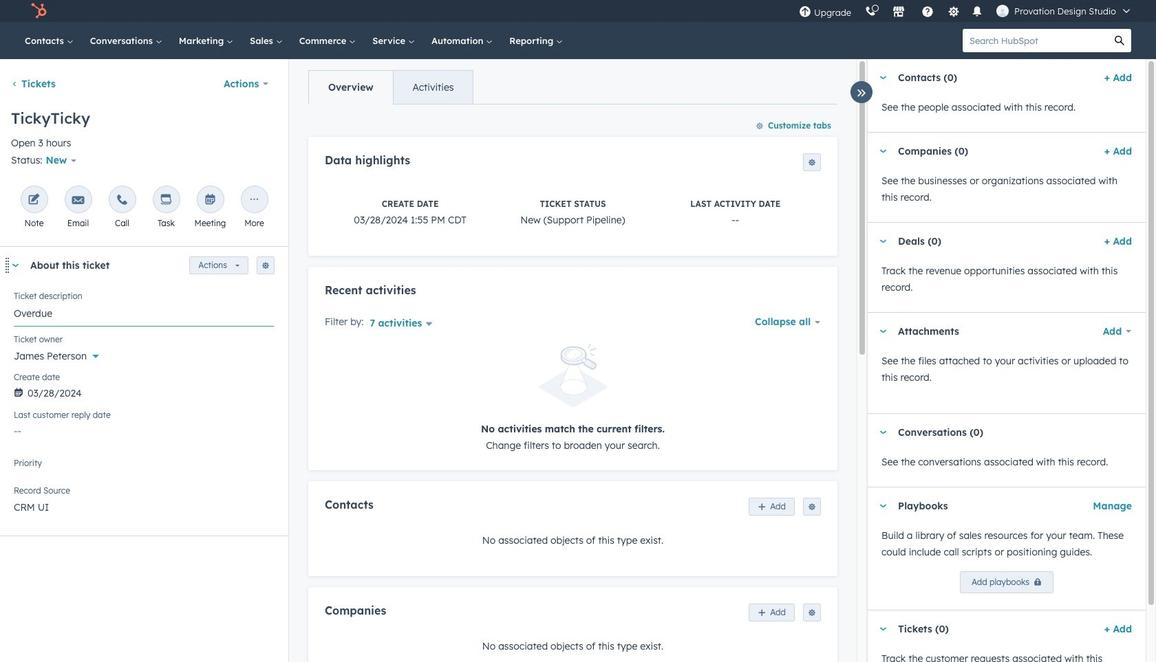 Task type: locate. For each thing, give the bounding box(es) containing it.
navigation
[[308, 70, 474, 105]]

note image
[[28, 194, 40, 207]]

None text field
[[14, 300, 275, 327]]

caret image
[[879, 240, 887, 243], [11, 264, 19, 268], [879, 505, 887, 508], [879, 628, 887, 632]]

3 caret image from the top
[[879, 330, 887, 334]]

caret image
[[879, 76, 887, 80], [879, 150, 887, 153], [879, 330, 887, 334], [879, 431, 887, 435]]

manage card settings image
[[262, 262, 270, 271]]

alert
[[325, 344, 821, 454]]

MM/DD/YYYY text field
[[14, 381, 275, 403]]

menu
[[792, 0, 1140, 22]]

2 caret image from the top
[[879, 150, 887, 153]]

4 caret image from the top
[[879, 431, 887, 435]]

meeting image
[[204, 194, 216, 207]]



Task type: vqa. For each thing, say whether or not it's contained in the screenshot.
Name
no



Task type: describe. For each thing, give the bounding box(es) containing it.
task image
[[160, 194, 172, 207]]

marketplaces image
[[893, 6, 905, 19]]

-- text field
[[14, 419, 275, 441]]

1 caret image from the top
[[879, 76, 887, 80]]

Search HubSpot search field
[[963, 29, 1108, 52]]

james peterson image
[[997, 5, 1009, 17]]

more image
[[248, 194, 261, 207]]

email image
[[72, 194, 84, 207]]

call image
[[116, 194, 128, 207]]



